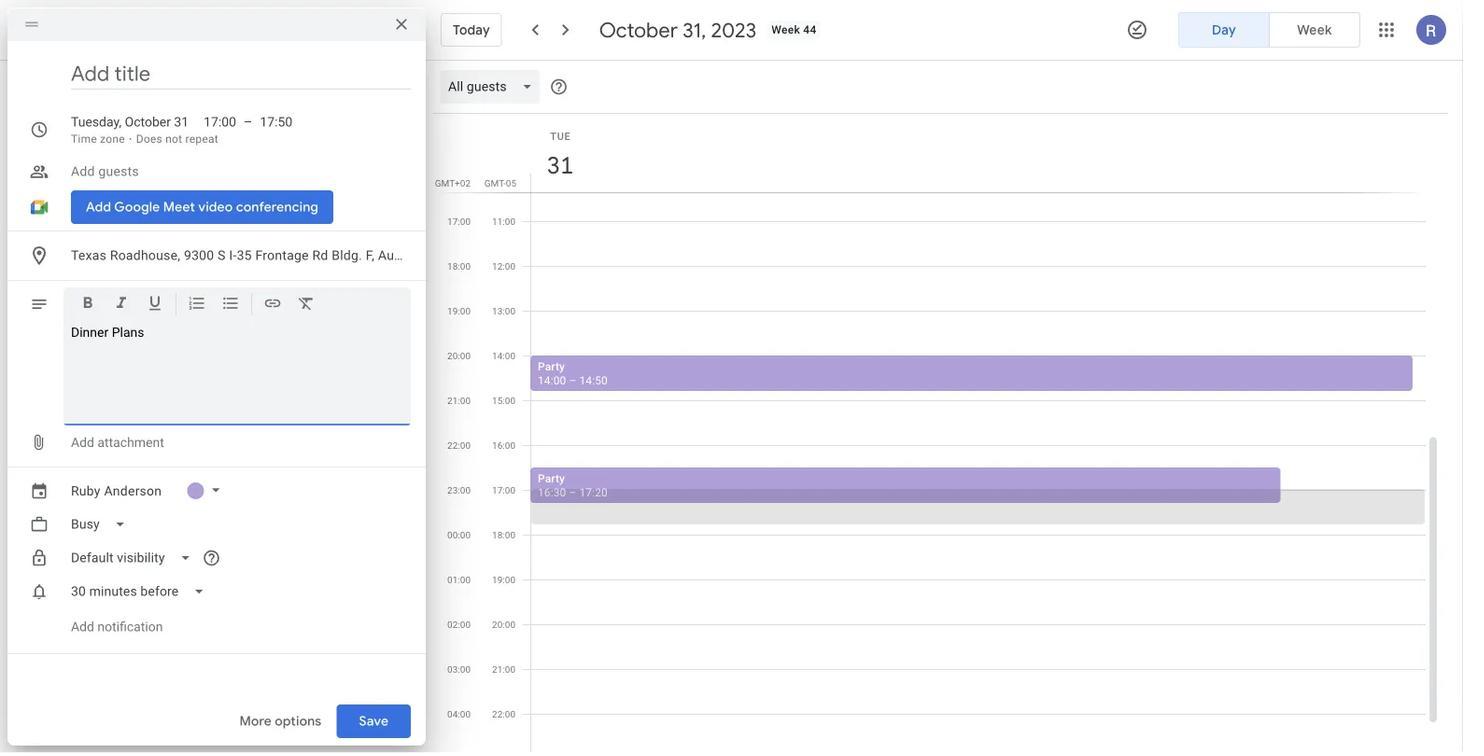 Task type: locate. For each thing, give the bounding box(es) containing it.
0 vertical spatial –
[[244, 114, 253, 130]]

9300
[[184, 248, 214, 263]]

– inside "party 14:00 – 14:50"
[[569, 374, 577, 387]]

1 add from the top
[[71, 164, 95, 179]]

0 horizontal spatial 20:00
[[447, 350, 471, 361]]

22:00
[[447, 440, 471, 451], [492, 709, 516, 720]]

ruby
[[71, 483, 101, 499]]

31 up 'does not repeat'
[[174, 114, 189, 130]]

17:20
[[580, 486, 608, 499]]

2 party from the top
[[538, 472, 565, 485]]

1 vertical spatial 18:00
[[492, 530, 516, 541]]

week
[[1298, 21, 1332, 38], [772, 23, 800, 36]]

19:00 left 13:00
[[447, 305, 471, 317]]

0 vertical spatial add
[[71, 164, 95, 179]]

0 horizontal spatial 22:00
[[447, 440, 471, 451]]

0 vertical spatial 18:00
[[447, 261, 471, 272]]

17:00 – 17:50
[[204, 114, 293, 130]]

17:00 up 78748,
[[447, 216, 471, 227]]

option group
[[1179, 12, 1361, 48]]

add left 'attachment'
[[71, 435, 94, 450]]

17:00 up repeat
[[204, 114, 236, 130]]

21:00 right 03:00
[[492, 664, 516, 675]]

1 horizontal spatial 19:00
[[492, 574, 516, 586]]

2 add from the top
[[71, 435, 94, 450]]

14:00 down 13:00
[[492, 350, 516, 361]]

11:00
[[492, 216, 516, 227]]

1 vertical spatial october
[[125, 114, 171, 130]]

15:00
[[492, 395, 516, 406]]

21:00 left 15:00
[[447, 395, 471, 406]]

october
[[599, 17, 678, 43], [125, 114, 171, 130]]

anderson
[[104, 483, 162, 499]]

0 horizontal spatial 17:00
[[204, 114, 236, 130]]

1 vertical spatial add
[[71, 435, 94, 450]]

texas
[[71, 248, 107, 263]]

– left the 14:50
[[569, 374, 577, 387]]

1 horizontal spatial 20:00
[[492, 619, 516, 630]]

dinner plans
[[71, 325, 144, 340]]

– for party 14:00 – 14:50
[[569, 374, 577, 387]]

1 horizontal spatial 14:00
[[538, 374, 566, 387]]

party
[[538, 360, 565, 373], [538, 472, 565, 485]]

19:00
[[447, 305, 471, 317], [492, 574, 516, 586]]

tuesday, october 31
[[71, 114, 189, 130]]

0 vertical spatial 19:00
[[447, 305, 471, 317]]

17:00
[[204, 114, 236, 130], [447, 216, 471, 227], [492, 485, 516, 496]]

1 horizontal spatial 31
[[546, 150, 573, 181]]

22:00 right 04:00
[[492, 709, 516, 720]]

frontage
[[255, 248, 309, 263]]

time
[[71, 133, 97, 146]]

gmt-05
[[485, 177, 517, 189]]

week right day radio
[[1298, 21, 1332, 38]]

party inside party 16:30 – 17:20
[[538, 472, 565, 485]]

add down time
[[71, 164, 95, 179]]

0 horizontal spatial 19:00
[[447, 305, 471, 317]]

3 add from the top
[[71, 620, 94, 635]]

week left 44
[[772, 23, 800, 36]]

– left 17:50
[[244, 114, 253, 130]]

04:00
[[447, 709, 471, 720]]

does not repeat
[[136, 133, 218, 146]]

tue 31
[[546, 130, 573, 181]]

0 vertical spatial 21:00
[[447, 395, 471, 406]]

17:50
[[260, 114, 293, 130]]

2 vertical spatial –
[[569, 486, 577, 499]]

17:00 down 16:00
[[492, 485, 516, 496]]

18:00 right tx
[[447, 261, 471, 272]]

add
[[71, 164, 95, 179], [71, 435, 94, 450], [71, 620, 94, 635]]

party 16:30 – 17:20
[[538, 472, 608, 499]]

22:00 up 23:00
[[447, 440, 471, 451]]

21:00
[[447, 395, 471, 406], [492, 664, 516, 675]]

gmt-
[[485, 177, 506, 189]]

insert link image
[[263, 294, 282, 316]]

1 vertical spatial 21:00
[[492, 664, 516, 675]]

plans
[[112, 325, 144, 340]]

18:00
[[447, 261, 471, 272], [492, 530, 516, 541]]

1 vertical spatial 17:00
[[447, 216, 471, 227]]

1 vertical spatial –
[[569, 374, 577, 387]]

0 vertical spatial 31
[[174, 114, 189, 130]]

0 horizontal spatial 18:00
[[447, 261, 471, 272]]

s
[[218, 248, 226, 263]]

october left 31,
[[599, 17, 678, 43]]

0 vertical spatial party
[[538, 360, 565, 373]]

remove formatting image
[[297, 294, 316, 316]]

today button
[[441, 7, 502, 52]]

14:00 left the 14:50
[[538, 374, 566, 387]]

19:00 right the 01:00
[[492, 574, 516, 586]]

week inside 'option'
[[1298, 21, 1332, 38]]

guests
[[98, 164, 139, 179]]

1 party from the top
[[538, 360, 565, 373]]

0 vertical spatial 22:00
[[447, 440, 471, 451]]

31 down the tue
[[546, 150, 573, 181]]

None field
[[441, 70, 548, 104], [64, 508, 141, 542], [64, 542, 206, 575], [64, 575, 220, 609], [441, 70, 548, 104], [64, 508, 141, 542], [64, 542, 206, 575], [64, 575, 220, 609]]

16:30
[[538, 486, 566, 499]]

– left 17:20
[[569, 486, 577, 499]]

party for party 16:30 – 17:20
[[538, 472, 565, 485]]

party 14:00 – 14:50
[[538, 360, 608, 387]]

day
[[1212, 21, 1237, 38]]

add for add notification
[[71, 620, 94, 635]]

0 horizontal spatial week
[[772, 23, 800, 36]]

2 horizontal spatial 17:00
[[492, 485, 516, 496]]

tuesday, october 31 element
[[539, 144, 582, 187]]

roadhouse,
[[110, 248, 180, 263]]

dinner
[[71, 325, 109, 340]]

1 horizontal spatial week
[[1298, 21, 1332, 38]]

–
[[244, 114, 253, 130], [569, 374, 577, 387], [569, 486, 577, 499]]

italic image
[[112, 294, 131, 316]]

1 vertical spatial 31
[[546, 150, 573, 181]]

october 31, 2023
[[599, 17, 757, 43]]

to element
[[244, 113, 253, 132]]

tuesday,
[[71, 114, 122, 130]]

1 vertical spatial 14:00
[[538, 374, 566, 387]]

rd
[[312, 248, 328, 263]]

2 vertical spatial 17:00
[[492, 485, 516, 496]]

add inside dropdown button
[[71, 164, 95, 179]]

1 vertical spatial party
[[538, 472, 565, 485]]

1 horizontal spatial october
[[599, 17, 678, 43]]

1 horizontal spatial 22:00
[[492, 709, 516, 720]]

20:00
[[447, 350, 471, 361], [492, 619, 516, 630]]

14:00
[[492, 350, 516, 361], [538, 374, 566, 387]]

party inside "party 14:00 – 14:50"
[[538, 360, 565, 373]]

– inside party 16:30 – 17:20
[[569, 486, 577, 499]]

18:00 right 00:00
[[492, 530, 516, 541]]

2 vertical spatial add
[[71, 620, 94, 635]]

0 horizontal spatial 14:00
[[492, 350, 516, 361]]

31
[[174, 114, 189, 130], [546, 150, 573, 181]]

0 horizontal spatial october
[[125, 114, 171, 130]]

add left notification
[[71, 620, 94, 635]]

week 44
[[772, 23, 817, 36]]

1 vertical spatial 22:00
[[492, 709, 516, 720]]

0 vertical spatial october
[[599, 17, 678, 43]]

02:00
[[447, 619, 471, 630]]

add for add guests
[[71, 164, 95, 179]]

today
[[453, 21, 490, 38]]

october up does in the top left of the page
[[125, 114, 171, 130]]

0 vertical spatial 20:00
[[447, 350, 471, 361]]

23:00
[[447, 485, 471, 496]]

0 horizontal spatial 31
[[174, 114, 189, 130]]

0 vertical spatial 14:00
[[492, 350, 516, 361]]



Task type: vqa. For each thing, say whether or not it's contained in the screenshot.
left 20:00
yes



Task type: describe. For each thing, give the bounding box(es) containing it.
option group containing day
[[1179, 12, 1361, 48]]

add attachment
[[71, 435, 164, 450]]

bulleted list image
[[221, 294, 240, 316]]

numbered list image
[[188, 294, 206, 316]]

add for add attachment
[[71, 435, 94, 450]]

add notification
[[71, 620, 163, 635]]

time zone
[[71, 133, 125, 146]]

week for week
[[1298, 21, 1332, 38]]

tx
[[423, 248, 439, 263]]

bldg.
[[332, 248, 362, 263]]

01:00
[[447, 574, 471, 586]]

14:50
[[580, 374, 608, 387]]

austin,
[[378, 248, 419, 263]]

16:00
[[492, 440, 516, 451]]

gmt+02
[[435, 177, 471, 189]]

Add title text field
[[71, 60, 411, 88]]

31,
[[683, 17, 706, 43]]

i-
[[229, 248, 237, 263]]

week for week 44
[[772, 23, 800, 36]]

add guests button
[[64, 155, 411, 189]]

add notification button
[[64, 605, 170, 650]]

add attachment button
[[64, 426, 172, 460]]

00:00
[[447, 530, 471, 541]]

underline image
[[146, 294, 164, 316]]

texas roadhouse, 9300 s i-35 frontage rd bldg. f, austin, tx 78748, usa button
[[64, 239, 512, 273]]

tue
[[550, 130, 571, 142]]

12:00
[[492, 261, 516, 272]]

– for party 16:30 – 17:20
[[569, 486, 577, 499]]

add guests
[[71, 164, 139, 179]]

usa
[[487, 248, 512, 263]]

31 grid
[[433, 114, 1441, 754]]

f,
[[366, 248, 375, 263]]

does
[[136, 133, 162, 146]]

31 column header
[[531, 114, 1426, 192]]

texas roadhouse, 9300 s i-35 frontage rd bldg. f, austin, tx 78748, usa
[[71, 248, 512, 263]]

13:00
[[492, 305, 516, 317]]

attachment
[[97, 435, 164, 450]]

14:00 inside "party 14:00 – 14:50"
[[538, 374, 566, 387]]

31 inside column header
[[546, 150, 573, 181]]

2023
[[711, 17, 757, 43]]

bold image
[[78, 294, 97, 316]]

not
[[165, 133, 182, 146]]

party for party 14:00 – 14:50
[[538, 360, 565, 373]]

notification
[[97, 620, 163, 635]]

ruby anderson
[[71, 483, 162, 499]]

0 vertical spatial 17:00
[[204, 114, 236, 130]]

Day radio
[[1179, 12, 1270, 48]]

1 horizontal spatial 21:00
[[492, 664, 516, 675]]

1 vertical spatial 20:00
[[492, 619, 516, 630]]

0 horizontal spatial 21:00
[[447, 395, 471, 406]]

repeat
[[185, 133, 218, 146]]

35
[[237, 248, 252, 263]]

Description text field
[[71, 325, 403, 418]]

1 horizontal spatial 17:00
[[447, 216, 471, 227]]

1 horizontal spatial 18:00
[[492, 530, 516, 541]]

78748,
[[443, 248, 483, 263]]

05
[[506, 177, 517, 189]]

Week radio
[[1269, 12, 1361, 48]]

44
[[804, 23, 817, 36]]

03:00
[[447, 664, 471, 675]]

formatting options toolbar
[[64, 288, 411, 327]]

1 vertical spatial 19:00
[[492, 574, 516, 586]]

zone
[[100, 133, 125, 146]]



